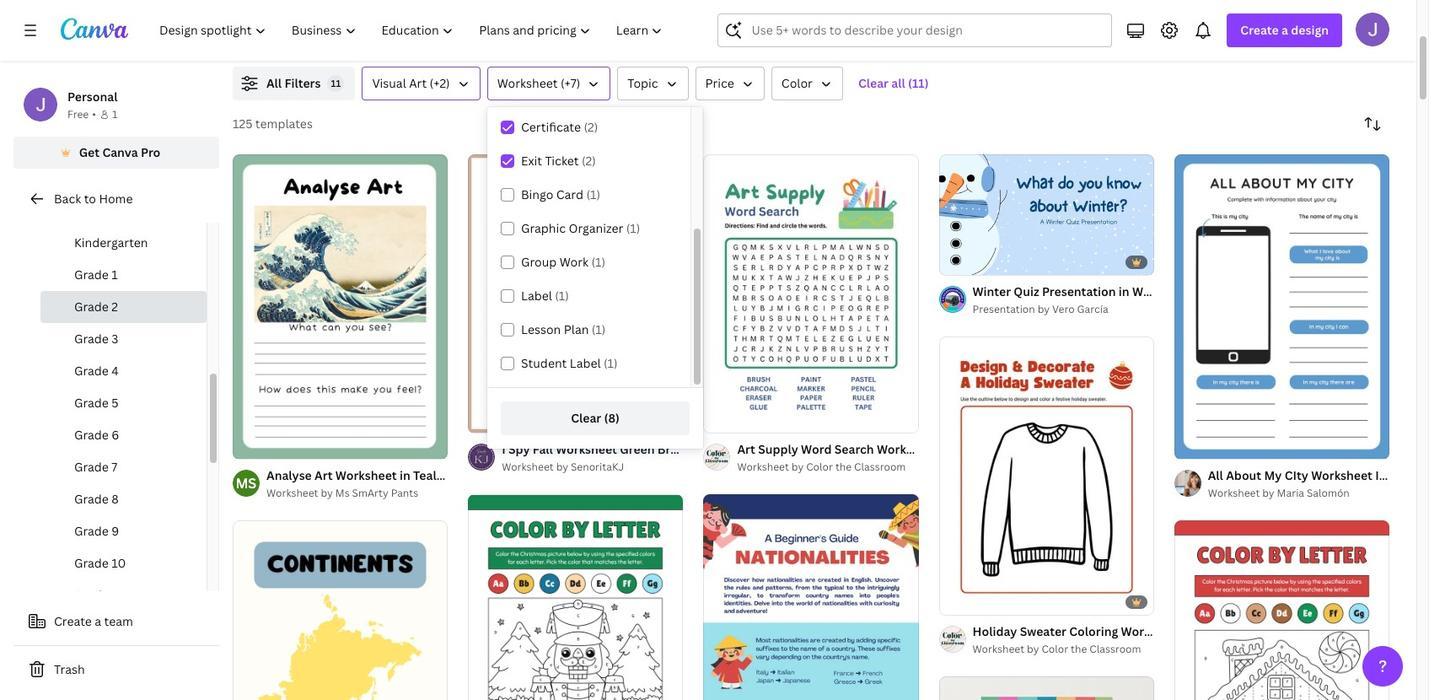 Task type: vqa. For each thing, say whether or not it's contained in the screenshot.


Task type: locate. For each thing, give the bounding box(es) containing it.
blue
[[1194, 283, 1220, 299], [439, 467, 466, 483]]

0 vertical spatial create
[[1241, 22, 1279, 38]]

11 grade from the top
[[74, 587, 109, 603]]

(2) right the 'ticket'
[[582, 153, 596, 169]]

8 grade from the top
[[74, 491, 109, 507]]

1 vertical spatial all
[[1209, 467, 1224, 483]]

a left the team
[[95, 613, 101, 629]]

blue right teal
[[439, 467, 466, 483]]

0 vertical spatial color
[[782, 75, 813, 91]]

white left the 'and'
[[1133, 283, 1166, 299]]

create inside "button"
[[54, 613, 92, 629]]

pre-
[[74, 202, 98, 218]]

1 up ms link
[[245, 440, 250, 452]]

create left the design at top
[[1241, 22, 1279, 38]]

0 horizontal spatial style
[[502, 467, 531, 483]]

price
[[706, 75, 735, 91]]

0 vertical spatial of
[[958, 255, 968, 267]]

0 horizontal spatial in
[[400, 467, 411, 483]]

style down spy at the bottom left
[[502, 467, 531, 483]]

to
[[84, 191, 96, 207]]

presentation
[[1043, 283, 1117, 299], [973, 302, 1036, 316]]

style right 'illustrative'
[[1288, 283, 1317, 299]]

by inside winter quiz presentation in white and blue illustrative style presentation by vero garcía
[[1038, 302, 1050, 316]]

0 vertical spatial presentation
[[1043, 283, 1117, 299]]

student
[[521, 355, 567, 371]]

a inside dropdown button
[[1282, 22, 1289, 38]]

0 vertical spatial clear
[[859, 75, 889, 91]]

free •
[[67, 107, 96, 121]]

all left filters
[[267, 75, 282, 91]]

0 horizontal spatial a
[[95, 613, 101, 629]]

white inside all about my city worksheet in white a worksheet by maria salomón
[[1390, 467, 1424, 483]]

1 vertical spatial art
[[315, 467, 333, 483]]

spy
[[509, 441, 530, 458]]

1 horizontal spatial presentation
[[1043, 283, 1117, 299]]

0 horizontal spatial worksheet by color the classroom link
[[738, 459, 919, 476]]

11 up the team
[[112, 587, 124, 603]]

art left (+2)
[[409, 75, 427, 91]]

grade left 5
[[74, 395, 109, 411]]

all left about
[[1209, 467, 1224, 483]]

christmas coloring page activity worksheet in green and white festive and lined style image
[[468, 495, 684, 700]]

2 grade from the top
[[74, 299, 109, 315]]

0 vertical spatial 11
[[331, 77, 341, 89]]

grade left 3
[[74, 331, 109, 347]]

grade for grade 8
[[74, 491, 109, 507]]

plan
[[564, 321, 589, 337]]

grade for grade 2
[[74, 299, 109, 315]]

2
[[112, 299, 118, 315], [263, 440, 269, 452]]

by inside i spy fall worksheet green brown worksheet by senoritakj
[[556, 460, 569, 474]]

None search field
[[718, 13, 1113, 47]]

0 horizontal spatial white
[[1133, 283, 1166, 299]]

by
[[1038, 302, 1050, 316], [556, 460, 569, 474], [792, 460, 804, 474], [321, 486, 333, 500], [1263, 486, 1275, 500], [1028, 642, 1040, 657]]

grade up grade 2
[[74, 267, 109, 283]]

0 vertical spatial the
[[836, 460, 852, 474]]

grade 6
[[74, 427, 119, 443]]

jacob simon image
[[1356, 13, 1390, 46]]

style inside analyse art worksheet in teal blue basic style worksheet by ms smarty pants
[[502, 467, 531, 483]]

(1) for card
[[587, 186, 601, 202]]

winter quiz presentation in white and blue illustrative style image
[[939, 154, 1155, 275]]

art supply word search worksheet in red green illustrated style image
[[704, 154, 919, 433]]

1 vertical spatial white
[[1390, 467, 1424, 483]]

0 horizontal spatial create
[[54, 613, 92, 629]]

1 horizontal spatial white
[[1390, 467, 1424, 483]]

clear all (11) button
[[850, 67, 938, 100]]

in left the 'and'
[[1119, 283, 1130, 299]]

0 vertical spatial (2)
[[584, 119, 598, 135]]

city
[[1285, 467, 1309, 483]]

in inside winter quiz presentation in white and blue illustrative style presentation by vero garcía
[[1119, 283, 1130, 299]]

nationalities infographic in white blue cute fun style image
[[704, 495, 919, 700]]

1 horizontal spatial clear
[[859, 75, 889, 91]]

all
[[892, 75, 906, 91]]

0 vertical spatial style
[[1288, 283, 1317, 299]]

grade 9
[[74, 523, 119, 539]]

6 grade from the top
[[74, 427, 109, 443]]

clear all (11)
[[859, 75, 929, 91]]

1 horizontal spatial the
[[1071, 642, 1088, 657]]

create down grade 11
[[54, 613, 92, 629]]

grade left 10
[[74, 555, 109, 571]]

11
[[331, 77, 341, 89], [112, 587, 124, 603]]

0 vertical spatial worksheet by color the classroom link
[[738, 459, 919, 476]]

0 horizontal spatial blue
[[439, 467, 466, 483]]

senoritakj
[[571, 460, 624, 474]]

grade left 4
[[74, 363, 109, 379]]

a for design
[[1282, 22, 1289, 38]]

(1) for plan
[[592, 321, 606, 337]]

of left 20
[[958, 255, 968, 267]]

grade for grade 6
[[74, 427, 109, 443]]

a inside "button"
[[95, 613, 101, 629]]

home
[[99, 191, 133, 207]]

1 horizontal spatial 11
[[331, 77, 341, 89]]

5 grade from the top
[[74, 395, 109, 411]]

a left the design at top
[[1282, 22, 1289, 38]]

1 left 20
[[951, 255, 956, 267]]

0 vertical spatial in
[[1119, 283, 1130, 299]]

1 horizontal spatial art
[[409, 75, 427, 91]]

art inside button
[[409, 75, 427, 91]]

0 vertical spatial classroom
[[855, 460, 906, 474]]

by inside all about my city worksheet in white a worksheet by maria salomón
[[1263, 486, 1275, 500]]

topic button
[[618, 67, 689, 100]]

grade for grade 5
[[74, 395, 109, 411]]

a
[[1426, 467, 1430, 483]]

color for the right worksheet by color the classroom link
[[1042, 642, 1069, 657]]

3 grade from the top
[[74, 331, 109, 347]]

organizer
[[569, 220, 624, 236]]

1 vertical spatial worksheet by color the classroom link
[[973, 641, 1155, 658]]

grade left 6
[[74, 427, 109, 443]]

1
[[112, 107, 117, 121], [951, 255, 956, 267], [112, 267, 118, 283], [245, 440, 250, 452]]

1 horizontal spatial all
[[1209, 467, 1224, 483]]

1 vertical spatial 11
[[112, 587, 124, 603]]

about
[[1227, 467, 1262, 483]]

3
[[112, 331, 118, 347]]

0 vertical spatial all
[[267, 75, 282, 91]]

visual art (+2)
[[372, 75, 450, 91]]

card
[[557, 186, 584, 202]]

grade left 7
[[74, 459, 109, 475]]

grade up create a team
[[74, 587, 109, 603]]

grade 10
[[74, 555, 126, 571]]

worksheet by senoritakj link
[[502, 459, 684, 476]]

in
[[1119, 283, 1130, 299], [400, 467, 411, 483]]

1 horizontal spatial create
[[1241, 22, 1279, 38]]

0 vertical spatial a
[[1282, 22, 1289, 38]]

analyse
[[267, 467, 312, 483]]

1 vertical spatial blue
[[439, 467, 466, 483]]

0 vertical spatial worksheet by color the classroom
[[738, 460, 906, 474]]

price button
[[696, 67, 765, 100]]

in inside analyse art worksheet in teal blue basic style worksheet by ms smarty pants
[[400, 467, 411, 483]]

7 grade from the top
[[74, 459, 109, 475]]

clear
[[859, 75, 889, 91], [571, 410, 602, 426]]

design
[[1292, 22, 1329, 38]]

10 grade from the top
[[74, 555, 109, 571]]

0 horizontal spatial all
[[267, 75, 282, 91]]

blue inside analyse art worksheet in teal blue basic style worksheet by ms smarty pants
[[439, 467, 466, 483]]

0 vertical spatial label
[[521, 288, 552, 304]]

0 horizontal spatial 11
[[112, 587, 124, 603]]

1 horizontal spatial worksheet by color the classroom
[[973, 642, 1142, 657]]

lesson plan (1)
[[521, 321, 606, 337]]

certificate (2)
[[521, 119, 598, 135]]

grade 4
[[74, 363, 119, 379]]

0 vertical spatial 2
[[112, 299, 118, 315]]

my
[[1265, 467, 1283, 483]]

1 horizontal spatial classroom
[[1090, 642, 1142, 657]]

kindergarten link
[[40, 227, 207, 259]]

(1) right organizer on the left of the page
[[627, 220, 641, 236]]

school
[[98, 202, 136, 218]]

group
[[521, 254, 557, 270]]

grade 8
[[74, 491, 119, 507]]

visual art (+2) button
[[362, 67, 481, 100]]

(1) right plan
[[592, 321, 606, 337]]

all inside all about my city worksheet in white a worksheet by maria salomón
[[1209, 467, 1224, 483]]

0 horizontal spatial art
[[315, 467, 333, 483]]

create inside dropdown button
[[1241, 22, 1279, 38]]

1 horizontal spatial label
[[570, 355, 601, 371]]

1 vertical spatial a
[[95, 613, 101, 629]]

grade
[[74, 267, 109, 283], [74, 299, 109, 315], [74, 331, 109, 347], [74, 363, 109, 379], [74, 395, 109, 411], [74, 427, 109, 443], [74, 459, 109, 475], [74, 491, 109, 507], [74, 523, 109, 539], [74, 555, 109, 571], [74, 587, 109, 603]]

label down plan
[[570, 355, 601, 371]]

worksheet by color the classroom link
[[738, 459, 919, 476], [973, 641, 1155, 658]]

1 horizontal spatial 2
[[263, 440, 269, 452]]

1 horizontal spatial a
[[1282, 22, 1289, 38]]

1 horizontal spatial of
[[958, 255, 968, 267]]

(1) for organizer
[[627, 220, 641, 236]]

all about my city worksheet in white and blue simple style image
[[1175, 155, 1390, 459]]

all
[[267, 75, 282, 91], [1209, 467, 1224, 483]]

ms link
[[233, 470, 260, 497]]

pants
[[391, 486, 419, 500]]

art for visual
[[409, 75, 427, 91]]

winter
[[973, 283, 1011, 299]]

1 vertical spatial color
[[807, 460, 833, 474]]

create a design
[[1241, 22, 1329, 38]]

in up pants
[[400, 467, 411, 483]]

1 vertical spatial in
[[400, 467, 411, 483]]

1 horizontal spatial in
[[1119, 283, 1130, 299]]

0 horizontal spatial the
[[836, 460, 852, 474]]

graphic organizer (1)
[[521, 220, 641, 236]]

basic
[[468, 467, 499, 483]]

(1) up (8)
[[604, 355, 618, 371]]

(2) right certificate
[[584, 119, 598, 135]]

1 vertical spatial presentation
[[973, 302, 1036, 316]]

grade 6 link
[[40, 419, 207, 451]]

2 up 3
[[112, 299, 118, 315]]

0 vertical spatial blue
[[1194, 283, 1220, 299]]

1 vertical spatial classroom
[[1090, 642, 1142, 657]]

1 vertical spatial style
[[502, 467, 531, 483]]

0 horizontal spatial presentation
[[973, 302, 1036, 316]]

1 horizontal spatial blue
[[1194, 283, 1220, 299]]

1 vertical spatial (2)
[[582, 153, 596, 169]]

2 up analyse
[[263, 440, 269, 452]]

grade for grade 4
[[74, 363, 109, 379]]

0 horizontal spatial of
[[252, 440, 261, 452]]

125 templates
[[233, 116, 313, 132]]

of up ms link
[[252, 440, 261, 452]]

fall
[[533, 441, 553, 458]]

i
[[502, 441, 506, 458]]

1 vertical spatial of
[[252, 440, 261, 452]]

grade left 9
[[74, 523, 109, 539]]

worksheet (+7)
[[497, 75, 581, 91]]

11 right filters
[[331, 77, 341, 89]]

create a team button
[[13, 605, 219, 639]]

(1) right card
[[587, 186, 601, 202]]

the for the top worksheet by color the classroom link
[[836, 460, 852, 474]]

1 right •
[[112, 107, 117, 121]]

(1) right work
[[592, 254, 606, 270]]

grade left '8'
[[74, 491, 109, 507]]

1 for 1 of 2
[[245, 440, 250, 452]]

1 horizontal spatial worksheet by color the classroom link
[[973, 641, 1155, 658]]

free
[[67, 107, 89, 121]]

1 vertical spatial create
[[54, 613, 92, 629]]

analyse art worksheet in teal blue basic style image
[[233, 155, 448, 459]]

a
[[1282, 22, 1289, 38], [95, 613, 101, 629]]

blue right the 'and'
[[1194, 283, 1220, 299]]

clear left (8)
[[571, 410, 602, 426]]

back to home
[[54, 191, 133, 207]]

grade inside "link"
[[74, 363, 109, 379]]

9 grade from the top
[[74, 523, 109, 539]]

work
[[560, 254, 589, 270]]

art inside analyse art worksheet in teal blue basic style worksheet by ms smarty pants
[[315, 467, 333, 483]]

clear for clear all (11)
[[859, 75, 889, 91]]

all for all about my city worksheet in white a worksheet by maria salomón
[[1209, 467, 1224, 483]]

Sort by button
[[1356, 107, 1390, 141]]

worksheet by color the classroom
[[738, 460, 906, 474], [973, 642, 1142, 657]]

1 vertical spatial worksheet by color the classroom
[[973, 642, 1142, 657]]

1 vertical spatial clear
[[571, 410, 602, 426]]

ms
[[336, 486, 350, 500]]

1 grade from the top
[[74, 267, 109, 283]]

0 horizontal spatial worksheet by color the classroom
[[738, 460, 906, 474]]

the
[[836, 460, 852, 474], [1071, 642, 1088, 657]]

Search search field
[[752, 14, 1102, 46]]

label down group
[[521, 288, 552, 304]]

0 horizontal spatial classroom
[[855, 460, 906, 474]]

2 vertical spatial color
[[1042, 642, 1069, 657]]

white left a
[[1390, 467, 1424, 483]]

4 grade from the top
[[74, 363, 109, 379]]

trash
[[54, 661, 85, 677]]

christmas coloring page activity worksheet in red and white festive and lined style image
[[1175, 521, 1390, 700]]

presentation down winter
[[973, 302, 1036, 316]]

clear left all
[[859, 75, 889, 91]]

presentation up garcía
[[1043, 283, 1117, 299]]

0 vertical spatial art
[[409, 75, 427, 91]]

style inside winter quiz presentation in white and blue illustrative style presentation by vero garcía
[[1288, 283, 1317, 299]]

grade 9 link
[[40, 515, 207, 547]]

grade down grade 1
[[74, 299, 109, 315]]

0 horizontal spatial label
[[521, 288, 552, 304]]

1 vertical spatial the
[[1071, 642, 1088, 657]]

(1)
[[587, 186, 601, 202], [627, 220, 641, 236], [592, 254, 606, 270], [555, 288, 569, 304], [592, 321, 606, 337], [604, 355, 618, 371]]

color for the top worksheet by color the classroom link
[[807, 460, 833, 474]]

0 vertical spatial white
[[1133, 283, 1166, 299]]

bingo card (1)
[[521, 186, 601, 202]]

continents world asia document in yellow blue white illustrative style image
[[233, 521, 448, 700]]

0 horizontal spatial 2
[[112, 299, 118, 315]]

1 horizontal spatial style
[[1288, 283, 1317, 299]]

grade 5 link
[[40, 387, 207, 419]]

art right analyse
[[315, 467, 333, 483]]

0 horizontal spatial clear
[[571, 410, 602, 426]]

trash link
[[13, 653, 219, 687]]

label
[[521, 288, 552, 304], [570, 355, 601, 371]]

team
[[104, 613, 133, 629]]

1 of 20 link
[[939, 154, 1155, 275]]



Task type: describe. For each thing, give the bounding box(es) containing it.
grade 7
[[74, 459, 117, 475]]

worksheet by maria salomón link
[[1209, 485, 1390, 502]]

125
[[233, 116, 253, 132]]

grade 1 link
[[40, 259, 207, 291]]

graphic
[[521, 220, 566, 236]]

grade 5
[[74, 395, 119, 411]]

quiz
[[1014, 283, 1040, 299]]

analyse art worksheet in teal blue basic style worksheet by ms smarty pants
[[267, 467, 531, 500]]

topic
[[628, 75, 658, 91]]

1 down kindergarten
[[112, 267, 118, 283]]

(8)
[[604, 410, 620, 426]]

worksheet by color the classroom for the right worksheet by color the classroom link
[[973, 642, 1142, 657]]

grade 4 link
[[40, 355, 207, 387]]

(+7)
[[561, 75, 581, 91]]

20
[[970, 255, 982, 267]]

worksheet inside button
[[497, 75, 558, 91]]

in
[[1376, 467, 1387, 483]]

back
[[54, 191, 81, 207]]

of for analyse art worksheet in teal blue basic style
[[252, 440, 261, 452]]

1 vertical spatial 2
[[263, 440, 269, 452]]

pre-school link
[[40, 195, 207, 227]]

5
[[112, 395, 119, 411]]

white inside winter quiz presentation in white and blue illustrative style presentation by vero garcía
[[1133, 283, 1166, 299]]

all about my city worksheet in white a worksheet by maria salomón
[[1209, 467, 1430, 500]]

i spy fall worksheet green brown link
[[502, 441, 695, 459]]

holiday sweater coloring worksheet in colorful illustrated style image
[[939, 337, 1155, 615]]

top level navigation element
[[148, 13, 678, 47]]

(+2)
[[430, 75, 450, 91]]

kindergarten
[[74, 235, 148, 251]]

vero
[[1053, 302, 1075, 316]]

4
[[112, 363, 119, 379]]

create for create a design
[[1241, 22, 1279, 38]]

worksheet by color the classroom for the top worksheet by color the classroom link
[[738, 460, 906, 474]]

create a team
[[54, 613, 133, 629]]

exit ticket (2)
[[521, 153, 596, 169]]

worksheet (+7) button
[[487, 67, 611, 100]]

get canva pro
[[79, 144, 161, 160]]

maria
[[1278, 486, 1305, 500]]

grade for grade 7
[[74, 459, 109, 475]]

grade 10 link
[[40, 547, 207, 580]]

grade for grade 9
[[74, 523, 109, 539]]

ms smarty pants image
[[233, 470, 260, 497]]

all about my city worksheet in white a link
[[1209, 467, 1430, 485]]

clear for clear (8)
[[571, 410, 602, 426]]

smarty
[[352, 486, 389, 500]]

get canva pro button
[[13, 137, 219, 169]]

create for create a team
[[54, 613, 92, 629]]

10
[[112, 555, 126, 571]]

(1) down group work (1)
[[555, 288, 569, 304]]

by inside analyse art worksheet in teal blue basic style worksheet by ms smarty pants
[[321, 486, 333, 500]]

8
[[112, 491, 119, 507]]

in for white
[[1119, 283, 1130, 299]]

growth mindset education poster in colorful graphic style image
[[939, 677, 1155, 700]]

winter quiz presentation in white and blue illustrative style link
[[973, 283, 1317, 301]]

back to home link
[[13, 182, 219, 216]]

1 of 2 link
[[233, 154, 448, 460]]

and
[[1169, 283, 1191, 299]]

1 vertical spatial label
[[570, 355, 601, 371]]

clear (8) button
[[501, 402, 690, 435]]

visual
[[372, 75, 406, 91]]

teal
[[413, 467, 437, 483]]

certificate
[[521, 119, 581, 135]]

green
[[620, 441, 655, 458]]

brown
[[658, 441, 695, 458]]

create a design button
[[1228, 13, 1343, 47]]

winter quiz presentation in white and blue illustrative style presentation by vero garcía
[[973, 283, 1317, 316]]

bingo
[[521, 186, 554, 202]]

group work (1)
[[521, 254, 606, 270]]

templates
[[255, 116, 313, 132]]

1 of 2
[[245, 440, 269, 452]]

presentation by vero garcía link
[[973, 301, 1155, 318]]

grade 3 link
[[40, 323, 207, 355]]

grade 7 link
[[40, 451, 207, 483]]

grade for grade 10
[[74, 555, 109, 571]]

(1) for label
[[604, 355, 618, 371]]

ms smarty pants element
[[233, 470, 260, 497]]

•
[[92, 107, 96, 121]]

get
[[79, 144, 100, 160]]

exit
[[521, 153, 542, 169]]

11 filter options selected element
[[328, 75, 345, 92]]

grade for grade 3
[[74, 331, 109, 347]]

1 for 1 of 20
[[951, 255, 956, 267]]

in for teal
[[400, 467, 411, 483]]

grade for grade 11
[[74, 587, 109, 603]]

pro
[[141, 144, 161, 160]]

worksheet by ms smarty pants link
[[267, 485, 448, 502]]

illustrative
[[1223, 283, 1285, 299]]

(1) for work
[[592, 254, 606, 270]]

6
[[112, 427, 119, 443]]

the for the right worksheet by color the classroom link
[[1071, 642, 1088, 657]]

7
[[112, 459, 117, 475]]

i spy fall worksheet green brown image
[[468, 154, 684, 433]]

i spy fall worksheet green brown worksheet by senoritakj
[[502, 441, 695, 474]]

grade 2
[[74, 299, 118, 315]]

art for analyse
[[315, 467, 333, 483]]

all filters
[[267, 75, 321, 91]]

grade 8 link
[[40, 483, 207, 515]]

student label (1)
[[521, 355, 618, 371]]

of for winter quiz presentation in white and blue illustrative style
[[958, 255, 968, 267]]

color button
[[772, 67, 844, 100]]

grade for grade 1
[[74, 267, 109, 283]]

1 for 1
[[112, 107, 117, 121]]

blue inside winter quiz presentation in white and blue illustrative style presentation by vero garcía
[[1194, 283, 1220, 299]]

a for team
[[95, 613, 101, 629]]

analyse art worksheet in teal blue basic style link
[[267, 467, 531, 485]]

all for all filters
[[267, 75, 282, 91]]

clear (8)
[[571, 410, 620, 426]]

color inside button
[[782, 75, 813, 91]]



